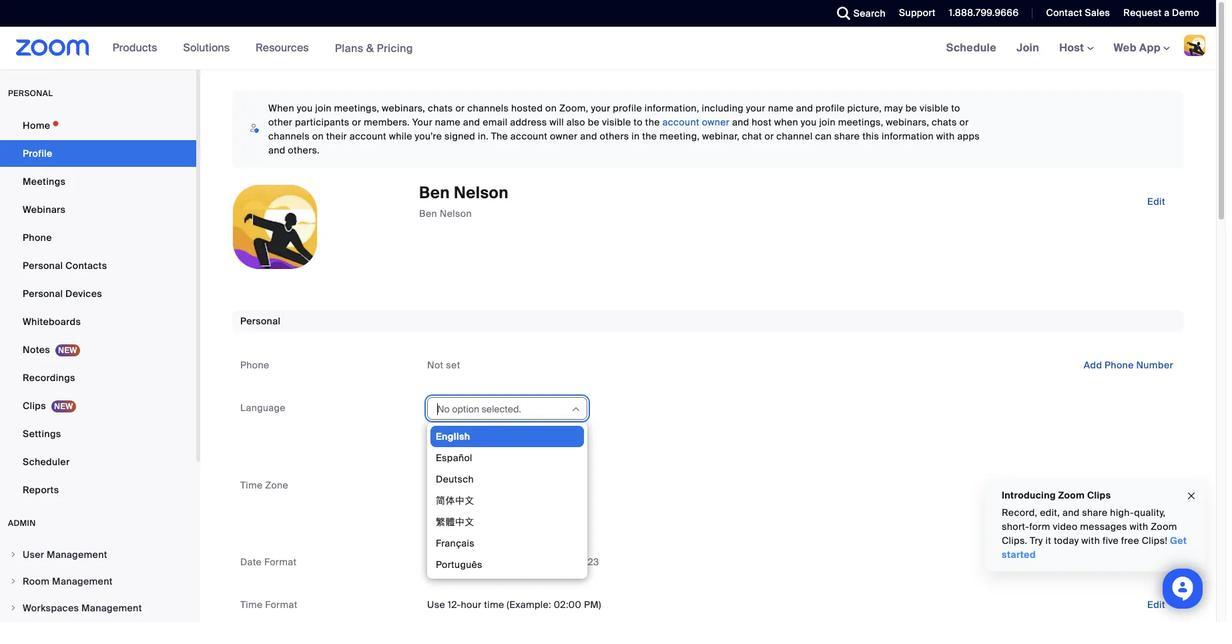 Task type: locate. For each thing, give the bounding box(es) containing it.
time left the zone
[[240, 479, 263, 491]]

contact sales link
[[1037, 0, 1114, 27], [1047, 7, 1111, 19]]

2 your from the left
[[746, 102, 766, 114]]

list box
[[431, 426, 584, 622]]

name up signed
[[435, 116, 461, 128]]

account down address
[[511, 130, 548, 142]]

right image left workspaces
[[9, 604, 17, 612]]

0 horizontal spatial meetings,
[[334, 102, 380, 114]]

right image left user
[[9, 551, 17, 559]]

webinars, up members.
[[382, 102, 425, 114]]

account down members.
[[350, 130, 387, 142]]

your right the zoom,
[[591, 102, 611, 114]]

profile up and host when you join meetings, webinars, chats or channels on their account while you're signed in. the account owner and others in the meeting, webinar, chat or channel can share this information with apps and others.
[[613, 102, 642, 114]]

account
[[663, 116, 700, 128], [350, 130, 387, 142], [511, 130, 548, 142]]

1 vertical spatial nelson
[[440, 208, 472, 220]]

the
[[645, 116, 660, 128], [642, 130, 657, 142]]

account owner link
[[663, 116, 730, 128]]

1 vertical spatial webinars,
[[886, 116, 930, 128]]

1 vertical spatial on
[[312, 130, 324, 142]]

1 horizontal spatial chats
[[932, 116, 957, 128]]

webinars,
[[382, 102, 425, 114], [886, 116, 930, 128]]

be right may
[[906, 102, 918, 114]]

information
[[882, 130, 934, 142]]

share up messages on the bottom right of page
[[1083, 507, 1108, 519]]

the down "information,"
[[645, 116, 660, 128]]

recordings
[[23, 372, 75, 384]]

2 save from the top
[[438, 514, 460, 526]]

banner
[[0, 27, 1217, 70]]

1 vertical spatial share
[[1083, 507, 1108, 519]]

2 vertical spatial edit
[[1148, 599, 1166, 611]]

list box containing english
[[431, 426, 584, 622]]

1 horizontal spatial be
[[906, 102, 918, 114]]

1 horizontal spatial channels
[[468, 102, 509, 114]]

edit user photo image
[[264, 221, 286, 233]]

2 horizontal spatial with
[[1130, 521, 1149, 533]]

also
[[567, 116, 586, 128]]

quality,
[[1135, 507, 1166, 519]]

0 horizontal spatial visible
[[602, 116, 631, 128]]

0 vertical spatial management
[[47, 549, 107, 561]]

0 horizontal spatial profile
[[613, 102, 642, 114]]

to up apps
[[952, 102, 961, 114]]

your
[[591, 102, 611, 114], [746, 102, 766, 114]]

(example:
[[507, 599, 551, 611]]

on up will
[[546, 102, 557, 114]]

0 horizontal spatial chats
[[428, 102, 453, 114]]

personal for personal contacts
[[23, 260, 63, 272]]

on down participants at left
[[312, 130, 324, 142]]

request a demo link
[[1114, 0, 1217, 27], [1124, 7, 1200, 19]]

zoom up edit,
[[1059, 489, 1085, 501]]

1 vertical spatial ben
[[419, 208, 437, 220]]

0 horizontal spatial share
[[835, 130, 860, 142]]

visible up others
[[602, 116, 631, 128]]

share
[[835, 130, 860, 142], [1083, 507, 1108, 519]]

0 horizontal spatial clips
[[23, 400, 46, 412]]

chats up information
[[932, 116, 957, 128]]

3 right image from the top
[[9, 604, 17, 612]]

app
[[1140, 41, 1161, 55]]

0 vertical spatial on
[[546, 102, 557, 114]]

right image inside room management menu item
[[9, 578, 17, 586]]

0 vertical spatial right image
[[9, 551, 17, 559]]

management up room management
[[47, 549, 107, 561]]

right image
[[9, 551, 17, 559], [9, 578, 17, 586], [9, 604, 17, 612]]

right image inside user management menu item
[[9, 551, 17, 559]]

1 vertical spatial the
[[642, 130, 657, 142]]

1 vertical spatial owner
[[550, 130, 578, 142]]

1 vertical spatial you
[[801, 116, 817, 128]]

0 horizontal spatial channels
[[268, 130, 310, 142]]

you up participants at left
[[297, 102, 313, 114]]

management down room management menu item
[[81, 602, 142, 614]]

profile up can
[[816, 102, 845, 114]]

0 vertical spatial ben
[[419, 182, 450, 203]]

or up apps
[[960, 116, 969, 128]]

1 vertical spatial join
[[820, 116, 836, 128]]

phone inside personal menu menu
[[23, 232, 52, 244]]

phone
[[23, 232, 52, 244], [240, 359, 269, 371], [1105, 359, 1134, 371]]

with
[[937, 130, 955, 142], [1130, 521, 1149, 533], [1082, 535, 1100, 547]]

products
[[113, 41, 157, 55]]

1 vertical spatial be
[[588, 116, 600, 128]]

1 save button from the top
[[427, 432, 471, 453]]

request
[[1124, 7, 1162, 19]]

0 vertical spatial meetings,
[[334, 102, 380, 114]]

the
[[491, 130, 508, 142]]

1 horizontal spatial on
[[546, 102, 557, 114]]

简体中文
[[436, 495, 475, 507]]

0 horizontal spatial you
[[297, 102, 313, 114]]

1 horizontal spatial visible
[[920, 102, 949, 114]]

web app button
[[1114, 41, 1170, 55]]

visible up information
[[920, 102, 949, 114]]

save
[[438, 436, 460, 448], [438, 514, 460, 526]]

the right in
[[642, 130, 657, 142]]

it
[[1046, 535, 1052, 547]]

2 horizontal spatial phone
[[1105, 359, 1134, 371]]

1 horizontal spatial share
[[1083, 507, 1108, 519]]

1 vertical spatial zoom
[[1151, 521, 1178, 533]]

1 vertical spatial to
[[634, 116, 643, 128]]

chats inside "when you join meetings, webinars, chats or channels hosted on zoom, your profile information, including your name and profile picture, may be visible to other participants or members. your name and email address will also be visible to the"
[[428, 102, 453, 114]]

0 vertical spatial chats
[[428, 102, 453, 114]]

webinars, inside and host when you join meetings, webinars, chats or channels on their account while you're signed in. the account owner and others in the meeting, webinar, chat or channel can share this information with apps and others.
[[886, 116, 930, 128]]

format down date format
[[265, 599, 298, 611]]

2 time from the top
[[240, 599, 263, 611]]

your
[[412, 116, 433, 128]]

management for room management
[[52, 576, 113, 588]]

0 vertical spatial save button
[[427, 432, 471, 453]]

0 vertical spatial the
[[645, 116, 660, 128]]

1 right image from the top
[[9, 551, 17, 559]]

0 vertical spatial webinars,
[[382, 102, 425, 114]]

personal menu menu
[[0, 112, 196, 505]]

0 horizontal spatial your
[[591, 102, 611, 114]]

1 vertical spatial chats
[[932, 116, 957, 128]]

zoom up the clips!
[[1151, 521, 1178, 533]]

save for language
[[438, 436, 460, 448]]

others
[[600, 130, 629, 142]]

clips up settings
[[23, 400, 46, 412]]

webinars, up information
[[886, 116, 930, 128]]

or left members.
[[352, 116, 361, 128]]

0 vertical spatial edit
[[1148, 196, 1166, 208]]

information,
[[645, 102, 700, 114]]

or down host at the right
[[765, 130, 774, 142]]

owner inside and host when you join meetings, webinars, chats or channels on their account while you're signed in. the account owner and others in the meeting, webinar, chat or channel can share this information with apps and others.
[[550, 130, 578, 142]]

0 vertical spatial channels
[[468, 102, 509, 114]]

channels down other
[[268, 130, 310, 142]]

banner containing products
[[0, 27, 1217, 70]]

to up in
[[634, 116, 643, 128]]

web
[[1114, 41, 1137, 55]]

1 vertical spatial personal
[[23, 288, 63, 300]]

2 ben from the top
[[419, 208, 437, 220]]

phone down webinars
[[23, 232, 52, 244]]

or
[[456, 102, 465, 114], [352, 116, 361, 128], [960, 116, 969, 128], [765, 130, 774, 142]]

or up signed
[[456, 102, 465, 114]]

your up host at the right
[[746, 102, 766, 114]]

1 horizontal spatial you
[[801, 116, 817, 128]]

save button for language
[[427, 432, 471, 453]]

user management menu item
[[0, 542, 196, 568]]

in.
[[478, 130, 489, 142]]

management for user management
[[47, 549, 107, 561]]

when
[[775, 116, 799, 128]]

phone up the language
[[240, 359, 269, 371]]

0 vertical spatial be
[[906, 102, 918, 114]]

0 vertical spatial edit button
[[1137, 191, 1176, 212]]

get
[[1170, 535, 1187, 547]]

management up workspaces management
[[52, 576, 113, 588]]

workspaces
[[23, 602, 79, 614]]

3 edit from the top
[[1148, 599, 1166, 611]]

today
[[1054, 535, 1079, 547]]

1 horizontal spatial meetings,
[[838, 116, 884, 128]]

1 horizontal spatial your
[[746, 102, 766, 114]]

2 vertical spatial management
[[81, 602, 142, 614]]

1 horizontal spatial clips
[[1088, 489, 1111, 501]]

&
[[366, 41, 374, 55]]

2 save button from the top
[[427, 509, 471, 530]]

2 vertical spatial right image
[[9, 604, 17, 612]]

meeting,
[[660, 130, 700, 142]]

1 edit from the top
[[1148, 196, 1166, 208]]

0 vertical spatial format
[[264, 556, 297, 568]]

1 horizontal spatial webinars,
[[886, 116, 930, 128]]

0 vertical spatial share
[[835, 130, 860, 142]]

1 horizontal spatial join
[[820, 116, 836, 128]]

0 vertical spatial with
[[937, 130, 955, 142]]

1 vertical spatial name
[[435, 116, 461, 128]]

reports
[[23, 484, 59, 496]]

1 vertical spatial edit
[[1148, 556, 1166, 568]]

and up video
[[1063, 507, 1080, 519]]

you
[[297, 102, 313, 114], [801, 116, 817, 128]]

profile
[[23, 148, 52, 160]]

and down also
[[580, 130, 598, 142]]

0 horizontal spatial with
[[937, 130, 955, 142]]

you inside and host when you join meetings, webinars, chats or channels on their account while you're signed in. the account owner and others in the meeting, webinar, chat or channel can share this information with apps and others.
[[801, 116, 817, 128]]

0 vertical spatial save
[[438, 436, 460, 448]]

2 vertical spatial edit button
[[1137, 594, 1176, 616]]

home
[[23, 120, 50, 132]]

1 time from the top
[[240, 479, 263, 491]]

owner down will
[[550, 130, 578, 142]]

1 vertical spatial save
[[438, 514, 460, 526]]

0 vertical spatial personal
[[23, 260, 63, 272]]

you up "channel"
[[801, 116, 817, 128]]

cancel
[[488, 436, 520, 448]]

webinar,
[[702, 130, 740, 142]]

nelson
[[454, 182, 509, 203], [440, 208, 472, 220]]

0 vertical spatial time
[[240, 479, 263, 491]]

owner up webinar,
[[702, 116, 730, 128]]

1 horizontal spatial zoom
[[1151, 521, 1178, 533]]

clips up high-
[[1088, 489, 1111, 501]]

clips link
[[0, 393, 196, 419]]

management inside 'menu item'
[[81, 602, 142, 614]]

0 horizontal spatial on
[[312, 130, 324, 142]]

0 vertical spatial you
[[297, 102, 313, 114]]

time down the date
[[240, 599, 263, 611]]

format
[[264, 556, 297, 568], [265, 599, 298, 611]]

this
[[863, 130, 880, 142]]

add
[[1084, 359, 1103, 371]]

11/14/2023
[[551, 556, 599, 568]]

save button up deutsch
[[427, 432, 471, 453]]

format for time format
[[265, 599, 298, 611]]

0 horizontal spatial join
[[315, 102, 332, 114]]

1 your from the left
[[591, 102, 611, 114]]

0 vertical spatial zoom
[[1059, 489, 1085, 501]]

not
[[427, 359, 444, 371]]

edit for 3rd edit button from the bottom of the page
[[1148, 196, 1166, 208]]

clips inside 'link'
[[23, 400, 46, 412]]

room
[[23, 576, 50, 588]]

host button
[[1060, 41, 1094, 55]]

edit,
[[1040, 507, 1060, 519]]

1 vertical spatial right image
[[9, 578, 17, 586]]

right image left room
[[9, 578, 17, 586]]

channels inside and host when you join meetings, webinars, chats or channels on their account while you're signed in. the account owner and others in the meeting, webinar, chat or channel can share this information with apps and others.
[[268, 130, 310, 142]]

be right also
[[588, 116, 600, 128]]

0 horizontal spatial phone
[[23, 232, 52, 244]]

1 vertical spatial channels
[[268, 130, 310, 142]]

members.
[[364, 116, 410, 128]]

phone right add
[[1105, 359, 1134, 371]]

channels up email
[[468, 102, 509, 114]]

share right can
[[835, 130, 860, 142]]

join
[[1017, 41, 1040, 55]]

mm/dd/yyyy
[[427, 556, 482, 568]]

meetings, down "picture,"
[[838, 116, 884, 128]]

when you join meetings, webinars, chats or channels hosted on zoom, your profile information, including your name and profile picture, may be visible to other participants or members. your name and email address will also be visible to the
[[268, 102, 961, 128]]

3 edit button from the top
[[1137, 594, 1176, 616]]

1 vertical spatial format
[[265, 599, 298, 611]]

1 horizontal spatial profile
[[816, 102, 845, 114]]

with left apps
[[937, 130, 955, 142]]

0 vertical spatial join
[[315, 102, 332, 114]]

0 vertical spatial clips
[[23, 400, 46, 412]]

profile picture image
[[1184, 35, 1206, 56]]

signed
[[445, 130, 476, 142]]

2 vertical spatial personal
[[240, 315, 281, 327]]

edit
[[1148, 196, 1166, 208], [1148, 556, 1166, 568], [1148, 599, 1166, 611]]

and left others.
[[268, 144, 286, 156]]

plans & pricing link
[[335, 41, 413, 55], [335, 41, 413, 55]]

account up meeting,
[[663, 116, 700, 128]]

1 save from the top
[[438, 436, 460, 448]]

with up free
[[1130, 521, 1149, 533]]

management
[[47, 549, 107, 561], [52, 576, 113, 588], [81, 602, 142, 614]]

1 horizontal spatial name
[[768, 102, 794, 114]]

and
[[796, 102, 813, 114], [463, 116, 480, 128], [732, 116, 750, 128], [580, 130, 598, 142], [268, 144, 286, 156], [1063, 507, 1080, 519]]

save up the español at the left bottom of the page
[[438, 436, 460, 448]]

short-
[[1002, 521, 1030, 533]]

0 vertical spatial to
[[952, 102, 961, 114]]

2 edit from the top
[[1148, 556, 1166, 568]]

0 vertical spatial nelson
[[454, 182, 509, 203]]

room management
[[23, 576, 113, 588]]

join up can
[[820, 116, 836, 128]]

user photo image
[[233, 185, 317, 269]]

webinars, inside "when you join meetings, webinars, chats or channels hosted on zoom, your profile information, including your name and profile picture, may be visible to other participants or members. your name and email address will also be visible to the"
[[382, 102, 425, 114]]

clips
[[23, 400, 46, 412], [1088, 489, 1111, 501]]

channels inside "when you join meetings, webinars, chats or channels hosted on zoom, your profile information, including your name and profile picture, may be visible to other participants or members. your name and email address will also be visible to the"
[[468, 102, 509, 114]]

0 vertical spatial name
[[768, 102, 794, 114]]

the inside "when you join meetings, webinars, chats or channels hosted on zoom, your profile information, including your name and profile picture, may be visible to other participants or members. your name and email address will also be visible to the"
[[645, 116, 660, 128]]

meetings, up members.
[[334, 102, 380, 114]]

with down messages on the bottom right of page
[[1082, 535, 1100, 547]]

1 horizontal spatial with
[[1082, 535, 1100, 547]]

resources button
[[256, 27, 315, 69]]

1 vertical spatial edit button
[[1137, 552, 1176, 573]]

1 vertical spatial time
[[240, 599, 263, 611]]

right image for room management
[[9, 578, 17, 586]]

0 horizontal spatial webinars,
[[382, 102, 425, 114]]

date format
[[240, 556, 297, 568]]

join link
[[1007, 27, 1050, 69]]

save button down 简体中文
[[427, 509, 471, 530]]

format for date format
[[264, 556, 297, 568]]

record, edit, and share high-quality, short-form video messages with zoom clips. try it today with five free clips!
[[1002, 507, 1178, 547]]

phone inside button
[[1105, 359, 1134, 371]]

save down 简体中文
[[438, 514, 460, 526]]

and up 'when'
[[796, 102, 813, 114]]

hosted
[[511, 102, 543, 114]]

1 profile from the left
[[613, 102, 642, 114]]

chats up your at the top of the page
[[428, 102, 453, 114]]

1 horizontal spatial to
[[952, 102, 961, 114]]

1 vertical spatial management
[[52, 576, 113, 588]]

zoom inside record, edit, and share high-quality, short-form video messages with zoom clips. try it today with five free clips!
[[1151, 521, 1178, 533]]

right image inside 'workspaces management' 'menu item'
[[9, 604, 17, 612]]

and up chat
[[732, 116, 750, 128]]

join up participants at left
[[315, 102, 332, 114]]

whiteboards link
[[0, 308, 196, 335]]

format right the date
[[264, 556, 297, 568]]

2 right image from the top
[[9, 578, 17, 586]]

name up 'when'
[[768, 102, 794, 114]]

owner
[[702, 116, 730, 128], [550, 130, 578, 142]]

scheduler link
[[0, 449, 196, 475]]

join
[[315, 102, 332, 114], [820, 116, 836, 128]]

add phone number button
[[1073, 355, 1184, 376]]

1 vertical spatial save button
[[427, 509, 471, 530]]



Task type: vqa. For each thing, say whether or not it's contained in the screenshot.
SCHEDULE
yes



Task type: describe. For each thing, give the bounding box(es) containing it.
notes
[[23, 344, 50, 356]]

devices
[[65, 288, 102, 300]]

pm)
[[584, 599, 602, 611]]

contact
[[1047, 7, 1083, 19]]

use
[[427, 599, 445, 611]]

try
[[1030, 535, 1043, 547]]

settings
[[23, 428, 61, 440]]

example: 11/14/2023
[[504, 556, 599, 568]]

plans
[[335, 41, 364, 55]]

other
[[268, 116, 293, 128]]

high-
[[1111, 507, 1135, 519]]

meetings, inside and host when you join meetings, webinars, chats or channels on their account while you're signed in. the account owner and others in the meeting, webinar, chat or channel can share this information with apps and others.
[[838, 116, 884, 128]]

with inside and host when you join meetings, webinars, chats or channels on their account while you're signed in. the account owner and others in the meeting, webinar, chat or channel can share this information with apps and others.
[[937, 130, 955, 142]]

right image for user management
[[9, 551, 17, 559]]

zoom logo image
[[16, 39, 89, 56]]

the inside and host when you join meetings, webinars, chats or channels on their account while you're signed in. the account owner and others in the meeting, webinar, chat or channel can share this information with apps and others.
[[642, 130, 657, 142]]

chat
[[742, 130, 762, 142]]

time for time format
[[240, 599, 263, 611]]

and up in. on the left top of page
[[463, 116, 480, 128]]

clips!
[[1142, 535, 1168, 547]]

2 horizontal spatial account
[[663, 116, 700, 128]]

contacts
[[65, 260, 107, 272]]

date
[[240, 556, 262, 568]]

participants
[[295, 116, 350, 128]]

room management menu item
[[0, 569, 196, 594]]

demo
[[1173, 7, 1200, 19]]

and inside record, edit, and share high-quality, short-form video messages with zoom clips. try it today with five free clips!
[[1063, 507, 1080, 519]]

in
[[632, 130, 640, 142]]

time format
[[240, 599, 298, 611]]

get started
[[1002, 535, 1187, 561]]

share inside record, edit, and share high-quality, short-form video messages with zoom clips. try it today with five free clips!
[[1083, 507, 1108, 519]]

2 edit button from the top
[[1137, 552, 1176, 573]]

admin menu menu
[[0, 542, 196, 622]]

product information navigation
[[103, 27, 423, 70]]

0 horizontal spatial to
[[634, 116, 643, 128]]

2 profile from the left
[[816, 102, 845, 114]]

personal devices
[[23, 288, 102, 300]]

join inside "when you join meetings, webinars, chats or channels hosted on zoom, your profile information, including your name and profile picture, may be visible to other participants or members. your name and email address will also be visible to the"
[[315, 102, 332, 114]]

pricing
[[377, 41, 413, 55]]

right image for workspaces management
[[9, 604, 17, 612]]

1.888.799.9666
[[949, 7, 1019, 19]]

record,
[[1002, 507, 1038, 519]]

personal devices link
[[0, 280, 196, 307]]

started
[[1002, 549, 1036, 561]]

share inside and host when you join meetings, webinars, chats or channels on their account while you're signed in. the account owner and others in the meeting, webinar, chat or channel can share this information with apps and others.
[[835, 130, 860, 142]]

on inside and host when you join meetings, webinars, chats or channels on their account while you're signed in. the account owner and others in the meeting, webinar, chat or channel can share this information with apps and others.
[[312, 130, 324, 142]]

whiteboards
[[23, 316, 81, 328]]

1 horizontal spatial phone
[[240, 359, 269, 371]]

admin
[[8, 518, 36, 529]]

português
[[436, 559, 483, 571]]

profile link
[[0, 140, 196, 167]]

español
[[436, 452, 473, 464]]

schedule link
[[937, 27, 1007, 69]]

host
[[752, 116, 772, 128]]

while
[[389, 130, 413, 142]]

example:
[[506, 556, 548, 568]]

their
[[326, 130, 347, 142]]

time
[[484, 599, 504, 611]]

set
[[446, 359, 460, 371]]

personal for personal devices
[[23, 288, 63, 300]]

management for workspaces management
[[81, 602, 142, 614]]

on inside "when you join meetings, webinars, chats or channels hosted on zoom, your profile information, including your name and profile picture, may be visible to other participants or members. your name and email address will also be visible to the"
[[546, 102, 557, 114]]

phone link
[[0, 224, 196, 251]]

solutions button
[[183, 27, 236, 69]]

solutions
[[183, 41, 230, 55]]

support
[[899, 7, 936, 19]]

plans & pricing
[[335, 41, 413, 55]]

meetings
[[23, 176, 66, 188]]

0 horizontal spatial name
[[435, 116, 461, 128]]

0 vertical spatial owner
[[702, 116, 730, 128]]

a
[[1165, 7, 1170, 19]]

chats inside and host when you join meetings, webinars, chats or channels on their account while you're signed in. the account owner and others in the meeting, webinar, chat or channel can share this information with apps and others.
[[932, 116, 957, 128]]

channel
[[777, 130, 813, 142]]

messages
[[1081, 521, 1128, 533]]

user management
[[23, 549, 107, 561]]

settings link
[[0, 421, 196, 447]]

join inside and host when you join meetings, webinars, chats or channels on their account while you're signed in. the account owner and others in the meeting, webinar, chat or channel can share this information with apps and others.
[[820, 116, 836, 128]]

1 vertical spatial with
[[1130, 521, 1149, 533]]

time for time zone
[[240, 479, 263, 491]]

form
[[1030, 521, 1051, 533]]

web app
[[1114, 41, 1161, 55]]

others.
[[288, 144, 320, 156]]

zone
[[265, 479, 289, 491]]

meetings, inside "when you join meetings, webinars, chats or channels hosted on zoom, your profile information, including your name and profile picture, may be visible to other participants or members. your name and email address will also be visible to the"
[[334, 102, 380, 114]]

you inside "when you join meetings, webinars, chats or channels hosted on zoom, your profile information, including your name and profile picture, may be visible to other participants or members. your name and email address will also be visible to the"
[[297, 102, 313, 114]]

search
[[854, 7, 886, 19]]

get started link
[[1002, 535, 1187, 561]]

user
[[23, 549, 44, 561]]

save for time zone
[[438, 514, 460, 526]]

sales
[[1085, 7, 1111, 19]]

2 vertical spatial with
[[1082, 535, 1100, 547]]

reports link
[[0, 477, 196, 503]]

clips.
[[1002, 535, 1028, 547]]

introducing
[[1002, 489, 1056, 501]]

workspaces management menu item
[[0, 596, 196, 621]]

0 horizontal spatial account
[[350, 130, 387, 142]]

edit for 1st edit button from the bottom of the page
[[1148, 599, 1166, 611]]

host
[[1060, 41, 1087, 55]]

1 edit button from the top
[[1137, 191, 1176, 212]]

edit for second edit button from the bottom of the page
[[1148, 556, 1166, 568]]

resources
[[256, 41, 309, 55]]

account owner
[[663, 116, 730, 128]]

free
[[1122, 535, 1140, 547]]

0 vertical spatial visible
[[920, 102, 949, 114]]

hide options image
[[571, 404, 582, 415]]

email
[[483, 116, 508, 128]]

0 horizontal spatial be
[[588, 116, 600, 128]]

1 vertical spatial visible
[[602, 116, 631, 128]]

save button for time zone
[[427, 509, 471, 530]]

will
[[550, 116, 564, 128]]

meetings navigation
[[937, 27, 1217, 70]]

video
[[1053, 521, 1078, 533]]

close image
[[1186, 488, 1197, 504]]

1 vertical spatial clips
[[1088, 489, 1111, 501]]

繁體中文
[[436, 516, 475, 528]]

picture,
[[848, 102, 882, 114]]

02:00
[[554, 599, 582, 611]]

number
[[1137, 359, 1174, 371]]

request a demo
[[1124, 7, 1200, 19]]

cancel button
[[476, 432, 531, 453]]

webinars link
[[0, 196, 196, 223]]

0 horizontal spatial zoom
[[1059, 489, 1085, 501]]

deutsch
[[436, 473, 474, 485]]

1 ben from the top
[[419, 182, 450, 203]]

Select Language text field
[[436, 400, 570, 420]]

1 horizontal spatial account
[[511, 130, 548, 142]]



